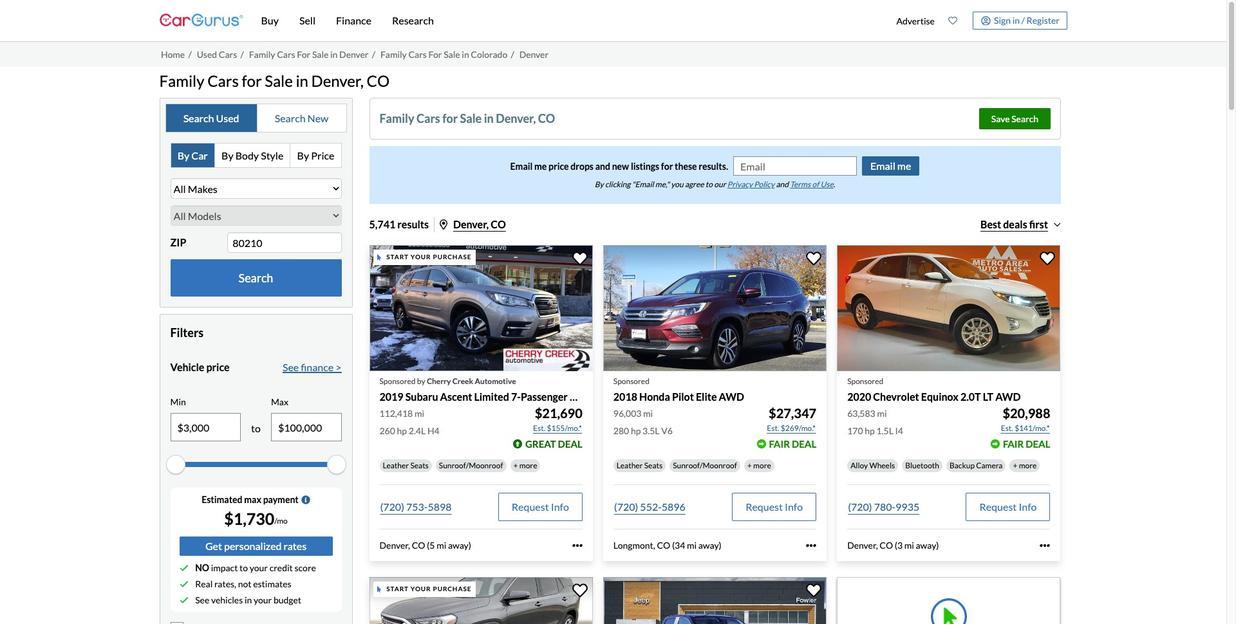 Task type: locate. For each thing, give the bounding box(es) containing it.
wheels
[[870, 461, 896, 471]]

deal down $155/mo.*
[[558, 439, 583, 450]]

hp right 170
[[865, 426, 875, 437]]

est. inside $27,347 est. $269/mo.*
[[768, 424, 780, 433]]

see finance > link
[[283, 360, 342, 376]]

1 start your purchase from the top
[[387, 253, 472, 261]]

and
[[596, 161, 611, 172], [777, 180, 789, 190]]

deep scarlet pearl 2018 honda pilot elite awd suv / crossover all-wheel drive 9-speed automatic image
[[604, 246, 827, 372]]

mi
[[415, 408, 425, 419], [644, 408, 653, 419], [878, 408, 887, 419], [437, 540, 447, 551], [687, 540, 697, 551], [905, 540, 915, 551]]

see down real
[[195, 595, 210, 606]]

0 horizontal spatial leather
[[383, 461, 409, 471]]

1 start from the top
[[387, 253, 409, 261]]

by left car
[[178, 149, 190, 162]]

0 horizontal spatial deal
[[558, 439, 583, 450]]

used up body
[[216, 112, 239, 124]]

start your purchase inside "link"
[[387, 586, 472, 594]]

0 horizontal spatial awd
[[570, 391, 595, 403]]

menu
[[890, 3, 1068, 39]]

+ more right the camera
[[1014, 461, 1037, 471]]

(720) left 780-
[[849, 501, 873, 513]]

start right mouse pointer icon
[[387, 253, 409, 261]]

1 horizontal spatial email
[[871, 160, 896, 172]]

3 sponsored from the left
[[848, 377, 884, 386]]

1 horizontal spatial sponsored
[[614, 377, 650, 386]]

hp inside 112,418 mi 260 hp 2.4l h4
[[397, 426, 407, 437]]

fair
[[770, 439, 791, 450], [1004, 439, 1025, 450]]

sponsored up "2018"
[[614, 377, 650, 386]]

more
[[520, 461, 538, 471], [754, 461, 772, 471], [1020, 461, 1037, 471]]

search new
[[275, 112, 329, 124]]

search left new
[[275, 112, 306, 124]]

min
[[170, 397, 186, 408]]

1 horizontal spatial price
[[549, 161, 569, 172]]

purchase down the "(5"
[[433, 586, 472, 594]]

2 + more from the left
[[748, 461, 772, 471]]

away) right the "(5"
[[448, 540, 472, 551]]

more down est. $141/mo.* button
[[1020, 461, 1037, 471]]

leather seats down 3.5l
[[617, 461, 663, 471]]

1 sponsored from the left
[[380, 377, 416, 386]]

1 vertical spatial price
[[206, 362, 230, 374]]

search new tab
[[257, 105, 346, 132]]

2 leather seats from the left
[[617, 461, 663, 471]]

1 horizontal spatial more
[[754, 461, 772, 471]]

in
[[1013, 15, 1020, 26], [331, 49, 338, 60], [462, 49, 469, 60], [296, 71, 309, 90], [484, 112, 494, 126], [245, 595, 252, 606]]

2 sunroof/moonroof from the left
[[673, 461, 738, 471]]

1 vertical spatial check image
[[179, 596, 188, 606]]

2 request info button from the left
[[733, 493, 817, 522]]

$20,988 est. $141/mo.*
[[1002, 406, 1051, 433]]

1 + more from the left
[[514, 461, 538, 471]]

0 horizontal spatial hp
[[397, 426, 407, 437]]

co for denver, co
[[491, 219, 506, 231]]

leather for $27,347
[[617, 461, 643, 471]]

get
[[205, 541, 222, 553]]

me inside button
[[898, 160, 912, 172]]

deal down $141/mo.*
[[1026, 439, 1051, 450]]

price
[[311, 149, 335, 162]]

zip
[[170, 237, 186, 249]]

check image
[[179, 580, 188, 589]]

leather for $21,690
[[383, 461, 409, 471]]

tab list
[[165, 104, 347, 133], [170, 143, 342, 168]]

1 horizontal spatial fair
[[1004, 439, 1025, 450]]

fair down est. $141/mo.* button
[[1004, 439, 1025, 450]]

hp inside 63,583 mi 170 hp 1.5l i4
[[865, 426, 875, 437]]

1 horizontal spatial leather
[[617, 461, 643, 471]]

alloy wheels
[[851, 461, 896, 471]]

1 horizontal spatial hp
[[631, 426, 641, 437]]

(720) for $21,690
[[380, 501, 405, 513]]

seats down 2.4l
[[411, 461, 429, 471]]

0 vertical spatial start your purchase
[[387, 253, 472, 261]]

0 vertical spatial check image
[[179, 564, 188, 573]]

mi right (3
[[905, 540, 915, 551]]

leather
[[383, 461, 409, 471], [617, 461, 643, 471]]

0 vertical spatial start
[[387, 253, 409, 261]]

ZIP telephone field
[[228, 233, 342, 253]]

1 horizontal spatial deal
[[792, 439, 817, 450]]

1 + from the left
[[514, 461, 518, 471]]

3 request info button from the left
[[967, 493, 1051, 522]]

1 awd from the left
[[570, 391, 595, 403]]

awd right lt
[[996, 391, 1021, 403]]

hp right 260
[[397, 426, 407, 437]]

(720) 753-5898 button
[[380, 493, 453, 522]]

by left price
[[297, 149, 309, 162]]

denver, co (5 mi away)
[[380, 540, 472, 551]]

2 horizontal spatial request
[[980, 501, 1017, 513]]

more down great
[[520, 461, 538, 471]]

deal for $20,988
[[1026, 439, 1051, 450]]

ellipsis h image
[[573, 541, 583, 551], [807, 541, 817, 551]]

2 horizontal spatial away)
[[916, 540, 940, 551]]

1 leather from the left
[[383, 461, 409, 471]]

used cars link
[[197, 49, 237, 60]]

0 horizontal spatial fair deal
[[770, 439, 817, 450]]

search down 'zip' telephone field
[[239, 271, 273, 285]]

leather seats
[[383, 461, 429, 471], [617, 461, 663, 471]]

1 horizontal spatial +
[[748, 461, 752, 471]]

2 + from the left
[[748, 461, 752, 471]]

0 horizontal spatial est.
[[533, 424, 546, 433]]

and left new
[[596, 161, 611, 172]]

2 (720) from the left
[[614, 501, 639, 513]]

/ right home link
[[188, 49, 192, 60]]

9935
[[896, 501, 920, 513]]

used
[[197, 49, 217, 60], [216, 112, 239, 124]]

2018
[[614, 391, 638, 403]]

(720) left 552-
[[614, 501, 639, 513]]

start your purchase down map marker alt icon at the top of the page
[[387, 253, 472, 261]]

2 horizontal spatial request info button
[[967, 493, 1051, 522]]

start right mouse pointer image
[[387, 586, 409, 594]]

3 request from the left
[[980, 501, 1017, 513]]

sponsored
[[380, 377, 416, 386], [614, 377, 650, 386], [848, 377, 884, 386]]

/ left register
[[1022, 15, 1026, 26]]

awd right elite
[[719, 391, 745, 403]]

1 vertical spatial tab list
[[170, 143, 342, 168]]

your down estimates
[[254, 595, 272, 606]]

2 purchase from the top
[[433, 586, 472, 594]]

email inside button
[[871, 160, 896, 172]]

est. down $20,988
[[1002, 424, 1014, 433]]

3 hp from the left
[[865, 426, 875, 437]]

results
[[398, 219, 429, 231]]

0 vertical spatial purchase
[[433, 253, 472, 261]]

awd up '$21,690'
[[570, 391, 595, 403]]

2 horizontal spatial to
[[706, 180, 713, 190]]

backup
[[950, 461, 975, 471]]

1 horizontal spatial denver
[[520, 49, 549, 60]]

1 vertical spatial start
[[387, 586, 409, 594]]

2 vertical spatial to
[[240, 563, 248, 574]]

3 (720) from the left
[[849, 501, 873, 513]]

2 horizontal spatial request info
[[980, 501, 1038, 513]]

1 horizontal spatial ellipsis h image
[[807, 541, 817, 551]]

1 purchase from the top
[[433, 253, 472, 261]]

start for mouse pointer image
[[387, 586, 409, 594]]

search used tab
[[166, 105, 257, 132]]

search button
[[170, 260, 342, 297]]

1 horizontal spatial fair deal
[[1004, 439, 1051, 450]]

our
[[715, 180, 726, 190]]

0 vertical spatial see
[[283, 362, 299, 374]]

3 away) from the left
[[916, 540, 940, 551]]

denver, for denver, co
[[454, 219, 489, 231]]

sponsored up 2020
[[848, 377, 884, 386]]

for
[[242, 71, 262, 90], [443, 112, 458, 126], [662, 161, 674, 172]]

0 horizontal spatial request info button
[[499, 493, 583, 522]]

used right home link
[[197, 49, 217, 60]]

(720) 552-5896
[[614, 501, 686, 513]]

price right vehicle
[[206, 362, 230, 374]]

by price
[[297, 149, 335, 162]]

co for longmont, co (34 mi away)
[[657, 540, 671, 551]]

$21,690
[[535, 406, 583, 421]]

fair down est. $269/mo.* "button"
[[770, 439, 791, 450]]

check image
[[179, 564, 188, 573], [179, 596, 188, 606]]

1 horizontal spatial leather seats
[[617, 461, 663, 471]]

1 horizontal spatial (720)
[[614, 501, 639, 513]]

vehicle
[[170, 362, 204, 374]]

email me price drops and new listings for these results.
[[511, 161, 729, 172]]

search up car
[[183, 112, 214, 124]]

Max text field
[[272, 414, 341, 441]]

1 horizontal spatial est.
[[768, 424, 780, 433]]

+
[[514, 461, 518, 471], [748, 461, 752, 471], [1014, 461, 1018, 471]]

2 seats from the left
[[645, 461, 663, 471]]

1 horizontal spatial for
[[429, 49, 442, 60]]

$27,347
[[769, 406, 817, 421]]

sponsored inside sponsored by cherry creek automotive 2019 subaru ascent limited 7-passenger awd
[[380, 377, 416, 386]]

great
[[526, 439, 556, 450]]

away) right (34
[[699, 540, 722, 551]]

buy button
[[251, 0, 289, 41]]

(720) left 753-
[[380, 501, 405, 513]]

1 (720) from the left
[[380, 501, 405, 513]]

1 fair from the left
[[770, 439, 791, 450]]

new
[[308, 112, 329, 124]]

0 horizontal spatial seats
[[411, 461, 429, 471]]

sunroof/moonroof down h4
[[439, 461, 503, 471]]

no impact to your credit score
[[195, 563, 316, 574]]

sponsored up 2019
[[380, 377, 416, 386]]

2 horizontal spatial deal
[[1026, 439, 1051, 450]]

est. inside $20,988 est. $141/mo.*
[[1002, 424, 1014, 433]]

denver,
[[312, 71, 364, 90], [496, 112, 536, 126], [454, 219, 489, 231], [380, 540, 410, 551], [848, 540, 878, 551]]

0 vertical spatial for
[[242, 71, 262, 90]]

sponsored for $27,347
[[614, 377, 650, 386]]

est. inside $21,690 est. $155/mo.*
[[533, 424, 546, 433]]

2 est. from the left
[[768, 424, 780, 433]]

sunroof/moonroof for $21,690
[[439, 461, 503, 471]]

1 est. from the left
[[533, 424, 546, 433]]

email for email me
[[871, 160, 896, 172]]

sign in / register
[[995, 15, 1060, 26]]

2 deal from the left
[[792, 439, 817, 450]]

2 horizontal spatial (720)
[[849, 501, 873, 513]]

2 fair from the left
[[1004, 439, 1025, 450]]

2 away) from the left
[[699, 540, 722, 551]]

leather down 260
[[383, 461, 409, 471]]

for down the sell popup button
[[297, 49, 311, 60]]

and right the policy
[[777, 180, 789, 190]]

1 leather seats from the left
[[383, 461, 429, 471]]

search right save
[[1012, 114, 1039, 125]]

hp for $27,347
[[631, 426, 641, 437]]

780-
[[875, 501, 896, 513]]

seats down 3.5l
[[645, 461, 663, 471]]

2019
[[380, 391, 404, 403]]

co for denver, co (3 mi away)
[[880, 540, 894, 551]]

co for denver, co (5 mi away)
[[412, 540, 425, 551]]

0 horizontal spatial for
[[242, 71, 262, 90]]

mi inside 112,418 mi 260 hp 2.4l h4
[[415, 408, 425, 419]]

info
[[551, 501, 569, 513], [785, 501, 803, 513], [1019, 501, 1038, 513]]

0 horizontal spatial request
[[512, 501, 549, 513]]

by inside tab
[[297, 149, 309, 162]]

1 more from the left
[[520, 461, 538, 471]]

0 vertical spatial tab list
[[165, 104, 347, 133]]

score
[[295, 563, 316, 574]]

fair deal down est. $141/mo.* button
[[1004, 439, 1051, 450]]

2 horizontal spatial more
[[1020, 461, 1037, 471]]

search for search new
[[275, 112, 306, 124]]

denver right the colorado
[[520, 49, 549, 60]]

2 horizontal spatial sponsored
[[848, 377, 884, 386]]

away) for $20,988
[[916, 540, 940, 551]]

fair deal for $27,347
[[770, 439, 817, 450]]

est. $269/mo.* button
[[767, 423, 817, 435]]

0 horizontal spatial to
[[240, 563, 248, 574]]

mi down 'subaru' at the left of page
[[415, 408, 425, 419]]

user icon image
[[982, 16, 991, 25]]

1 horizontal spatial sunroof/moonroof
[[673, 461, 738, 471]]

away)
[[448, 540, 472, 551], [699, 540, 722, 551], [916, 540, 940, 551]]

denver, for denver, co (5 mi away)
[[380, 540, 410, 551]]

away) for $27,347
[[699, 540, 722, 551]]

request for $21,690
[[512, 501, 549, 513]]

1 horizontal spatial request
[[746, 501, 783, 513]]

research
[[392, 14, 434, 26]]

3 est. from the left
[[1002, 424, 1014, 433]]

get personalized rates button
[[179, 537, 333, 557]]

2 horizontal spatial est.
[[1002, 424, 1014, 433]]

map marker alt image
[[440, 220, 448, 230]]

(720) 552-5896 button
[[614, 493, 687, 522]]

(720)
[[380, 501, 405, 513], [614, 501, 639, 513], [849, 501, 873, 513]]

est. down the $27,347
[[768, 424, 780, 433]]

email
[[871, 160, 896, 172], [511, 161, 533, 172]]

3 deal from the left
[[1026, 439, 1051, 450]]

2 ellipsis h image from the left
[[807, 541, 817, 551]]

1 sunroof/moonroof from the left
[[439, 461, 503, 471]]

1 horizontal spatial + more
[[748, 461, 772, 471]]

mi up '1.5l'
[[878, 408, 887, 419]]

1 vertical spatial see
[[195, 595, 210, 606]]

(720) for $27,347
[[614, 501, 639, 513]]

1 seats from the left
[[411, 461, 429, 471]]

1 horizontal spatial away)
[[699, 540, 722, 551]]

0 horizontal spatial see
[[195, 595, 210, 606]]

away) right (3
[[916, 540, 940, 551]]

2 hp from the left
[[631, 426, 641, 437]]

start your purchase down the "(5"
[[387, 586, 472, 594]]

start inside "link"
[[387, 586, 409, 594]]

0 horizontal spatial me
[[535, 161, 547, 172]]

(720) for $20,988
[[849, 501, 873, 513]]

by for by body style
[[222, 149, 234, 162]]

menu bar containing buy
[[243, 0, 890, 41]]

0 horizontal spatial ellipsis h image
[[573, 541, 583, 551]]

request info for $21,690
[[512, 501, 569, 513]]

mi up 3.5l
[[644, 408, 653, 419]]

family cars for sale in denver link
[[249, 49, 369, 60]]

your up estimates
[[250, 563, 268, 574]]

est. up great
[[533, 424, 546, 433]]

2 denver from the left
[[520, 49, 549, 60]]

deal down $269/mo.*
[[792, 439, 817, 450]]

deal for $21,690
[[558, 439, 583, 450]]

seats
[[411, 461, 429, 471], [645, 461, 663, 471]]

0 horizontal spatial email
[[511, 161, 533, 172]]

0 horizontal spatial sunroof/moonroof
[[439, 461, 503, 471]]

est. for $27,347
[[768, 424, 780, 433]]

hp for $20,988
[[865, 426, 875, 437]]

3 awd from the left
[[996, 391, 1021, 403]]

by inside tab
[[178, 149, 190, 162]]

2 request info from the left
[[746, 501, 803, 513]]

$155/mo.*
[[547, 424, 582, 433]]

h4
[[428, 426, 440, 437]]

search for search used
[[183, 112, 214, 124]]

2 request from the left
[[746, 501, 783, 513]]

(720) inside button
[[380, 501, 405, 513]]

mi right (34
[[687, 540, 697, 551]]

+ more down est. $269/mo.* "button"
[[748, 461, 772, 471]]

1 vertical spatial used
[[216, 112, 239, 124]]

1 vertical spatial to
[[251, 423, 261, 435]]

seats for $21,690
[[411, 461, 429, 471]]

1 away) from the left
[[448, 540, 472, 551]]

1 horizontal spatial me
[[898, 160, 912, 172]]

+ more down great
[[514, 461, 538, 471]]

2 start from the top
[[387, 586, 409, 594]]

2 horizontal spatial + more
[[1014, 461, 1037, 471]]

for down research popup button
[[429, 49, 442, 60]]

by
[[178, 149, 190, 162], [222, 149, 234, 162], [297, 149, 309, 162], [595, 180, 604, 190]]

check image up check icon
[[179, 564, 188, 573]]

+ for $27,347
[[748, 461, 752, 471]]

0 vertical spatial and
[[596, 161, 611, 172]]

63,583 mi 170 hp 1.5l i4
[[848, 408, 904, 437]]

creek
[[453, 377, 474, 386]]

1 request info from the left
[[512, 501, 569, 513]]

0 horizontal spatial fair
[[770, 439, 791, 450]]

$269/mo.*
[[781, 424, 816, 433]]

1 fair deal from the left
[[770, 439, 817, 450]]

sponsored inside the sponsored 2018 honda pilot elite awd
[[614, 377, 650, 386]]

1 vertical spatial purchase
[[433, 586, 472, 594]]

2 leather from the left
[[617, 461, 643, 471]]

2 awd from the left
[[719, 391, 745, 403]]

0 horizontal spatial more
[[520, 461, 538, 471]]

0 horizontal spatial price
[[206, 362, 230, 374]]

1 horizontal spatial request info
[[746, 501, 803, 513]]

to left max text field
[[251, 423, 261, 435]]

1 hp from the left
[[397, 426, 407, 437]]

1 horizontal spatial request info button
[[733, 493, 817, 522]]

register
[[1027, 15, 1060, 26]]

2 sponsored from the left
[[614, 377, 650, 386]]

purchase down map marker alt icon at the top of the page
[[433, 253, 472, 261]]

tab list containing search used
[[165, 104, 347, 133]]

+ for $21,690
[[514, 461, 518, 471]]

by left body
[[222, 149, 234, 162]]

sponsored 2018 honda pilot elite awd
[[614, 377, 745, 403]]

1 horizontal spatial info
[[785, 501, 803, 513]]

0 horizontal spatial (720)
[[380, 501, 405, 513]]

me for email me price drops and new listings for these results.
[[535, 161, 547, 172]]

onyx black 2020 gmc canyon sle crew cab 4wd pickup truck four-wheel drive 8-speed automatic image
[[604, 578, 827, 625]]

1 vertical spatial start your purchase
[[387, 586, 472, 594]]

away) for $21,690
[[448, 540, 472, 551]]

0 horizontal spatial for
[[297, 49, 311, 60]]

hp right 280
[[631, 426, 641, 437]]

sell button
[[289, 0, 326, 41]]

see inside see finance > 'link'
[[283, 362, 299, 374]]

2 vertical spatial for
[[662, 161, 674, 172]]

start for mouse pointer icon
[[387, 253, 409, 261]]

0 horizontal spatial and
[[596, 161, 611, 172]]

3 more from the left
[[1020, 461, 1037, 471]]

Min text field
[[171, 414, 240, 441]]

sponsored by cherry creek automotive 2019 subaru ascent limited 7-passenger awd
[[380, 377, 595, 403]]

sponsored for $20,988
[[848, 377, 884, 386]]

1 horizontal spatial seats
[[645, 461, 663, 471]]

by car tab
[[171, 144, 215, 168]]

hp inside 96,003 mi 280 hp 3.5l v6
[[631, 426, 641, 437]]

1 horizontal spatial see
[[283, 362, 299, 374]]

2 horizontal spatial hp
[[865, 426, 875, 437]]

of
[[813, 180, 820, 190]]

2 fair deal from the left
[[1004, 439, 1051, 450]]

1 horizontal spatial to
[[251, 423, 261, 435]]

cargurus logo homepage link image
[[159, 2, 243, 39]]

1 request info button from the left
[[499, 493, 583, 522]]

new
[[612, 161, 630, 172]]

denver down the finance popup button
[[340, 49, 369, 60]]

menu bar
[[243, 0, 890, 41]]

by inside tab
[[222, 149, 234, 162]]

3 request info from the left
[[980, 501, 1038, 513]]

request
[[512, 501, 549, 513], [746, 501, 783, 513], [980, 501, 1017, 513]]

1 horizontal spatial for
[[443, 112, 458, 126]]

2 info from the left
[[785, 501, 803, 513]]

2 start your purchase from the top
[[387, 586, 472, 594]]

saved cars image
[[949, 16, 958, 25]]

sponsored inside sponsored 2020 chevrolet equinox 2.0t lt awd
[[848, 377, 884, 386]]

more down est. $269/mo.* "button"
[[754, 461, 772, 471]]

0 horizontal spatial sponsored
[[380, 377, 416, 386]]

3 + more from the left
[[1014, 461, 1037, 471]]

see left finance at the bottom left
[[283, 362, 299, 374]]

price left drops
[[549, 161, 569, 172]]

filters
[[170, 326, 204, 340]]

max
[[244, 495, 262, 506]]

0 vertical spatial to
[[706, 180, 713, 190]]

sunroof/moonroof up 5896
[[673, 461, 738, 471]]

1 deal from the left
[[558, 439, 583, 450]]

email for email me price drops and new listings for these results.
[[511, 161, 533, 172]]

your right mouse pointer image
[[411, 586, 431, 594]]

0 horizontal spatial info
[[551, 501, 569, 513]]

request info button
[[499, 493, 583, 522], [733, 493, 817, 522], [967, 493, 1051, 522]]

request info button for $20,988
[[967, 493, 1051, 522]]

listings
[[631, 161, 660, 172]]

1 ellipsis h image from the left
[[573, 541, 583, 551]]

0 horizontal spatial leather seats
[[383, 461, 429, 471]]

/ right used cars link
[[241, 49, 244, 60]]

finance
[[301, 362, 334, 374]]

96,003
[[614, 408, 642, 419]]

0 horizontal spatial request info
[[512, 501, 569, 513]]

mouse pointer image
[[377, 254, 382, 261]]

0 horizontal spatial denver
[[340, 49, 369, 60]]

1 info from the left
[[551, 501, 569, 513]]

awd inside sponsored by cherry creek automotive 2019 subaru ascent limited 7-passenger awd
[[570, 391, 595, 403]]

leather down 280
[[617, 461, 643, 471]]

0 horizontal spatial + more
[[514, 461, 538, 471]]

leather seats down 2.4l
[[383, 461, 429, 471]]

me
[[898, 160, 912, 172], [535, 161, 547, 172]]

email me button
[[863, 157, 920, 176]]

estimated max payment
[[202, 495, 299, 506]]

check image down check icon
[[179, 596, 188, 606]]

0 horizontal spatial +
[[514, 461, 518, 471]]

purchase inside "link"
[[433, 586, 472, 594]]

1 request from the left
[[512, 501, 549, 513]]

your down results
[[411, 253, 431, 261]]

fair deal down est. $269/mo.* "button"
[[770, 439, 817, 450]]

info for $20,988
[[1019, 501, 1038, 513]]

(720) 780-9935
[[849, 501, 920, 513]]

3 info from the left
[[1019, 501, 1038, 513]]

(34
[[673, 540, 686, 551]]

1 horizontal spatial awd
[[719, 391, 745, 403]]

fair deal
[[770, 439, 817, 450], [1004, 439, 1051, 450]]

2 horizontal spatial info
[[1019, 501, 1038, 513]]

awd inside the sponsored 2018 honda pilot elite awd
[[719, 391, 745, 403]]

2 more from the left
[[754, 461, 772, 471]]

start your purchase for mouse pointer icon
[[387, 253, 472, 261]]

2 horizontal spatial awd
[[996, 391, 1021, 403]]

1 vertical spatial and
[[777, 180, 789, 190]]

0 horizontal spatial away)
[[448, 540, 472, 551]]

see for see finance >
[[283, 362, 299, 374]]

to left our
[[706, 180, 713, 190]]

to up real rates, not estimates
[[240, 563, 248, 574]]



Task type: describe. For each thing, give the bounding box(es) containing it.
est. for $20,988
[[1002, 424, 1014, 433]]

longmont,
[[614, 540, 656, 551]]

see for see vehicles in your budget
[[195, 595, 210, 606]]

1 check image from the top
[[179, 564, 188, 573]]

used inside tab
[[216, 112, 239, 124]]

5898
[[428, 501, 452, 513]]

no
[[195, 563, 209, 574]]

see finance >
[[283, 362, 342, 374]]

more for $27,347
[[754, 461, 772, 471]]

cherry
[[427, 377, 451, 386]]

email me
[[871, 160, 912, 172]]

vehicles
[[211, 595, 243, 606]]

graphite gray metallic 2019 gmc terrain slt awd suv / crossover four-wheel drive 9-speed automatic image
[[369, 578, 593, 625]]

2 horizontal spatial for
[[662, 161, 674, 172]]

save
[[992, 114, 1010, 125]]

estimates
[[253, 579, 292, 590]]

advertise
[[897, 15, 935, 26]]

cargurus logo homepage link link
[[159, 2, 243, 39]]

sign in / register link
[[974, 12, 1068, 30]]

request for $20,988
[[980, 501, 1017, 513]]

0 vertical spatial family cars for sale in denver, co
[[159, 71, 390, 90]]

280
[[614, 426, 630, 437]]

lt
[[984, 391, 994, 403]]

search for search
[[239, 271, 273, 285]]

backup camera
[[950, 461, 1003, 471]]

pilot
[[673, 391, 694, 403]]

753-
[[407, 501, 428, 513]]

fair for $20,988
[[1004, 439, 1025, 450]]

credit
[[270, 563, 293, 574]]

finance button
[[326, 0, 382, 41]]

you
[[671, 180, 684, 190]]

subaru
[[406, 391, 438, 403]]

1 vertical spatial family cars for sale in denver, co
[[380, 112, 556, 126]]

2 for from the left
[[429, 49, 442, 60]]

real
[[195, 579, 213, 590]]

by left clicking
[[595, 180, 604, 190]]

these
[[675, 161, 697, 172]]

1 for from the left
[[297, 49, 311, 60]]

ellipsis h image for $21,690
[[573, 541, 583, 551]]

buy
[[261, 14, 279, 26]]

tab list containing by car
[[170, 143, 342, 168]]

fair deal for $20,988
[[1004, 439, 1051, 450]]

sign in / register menu item
[[965, 12, 1068, 30]]

info for $27,347
[[785, 501, 803, 513]]

rates,
[[214, 579, 236, 590]]

save search
[[992, 114, 1039, 125]]

by for by price
[[297, 149, 309, 162]]

ellipsis h image
[[1041, 541, 1051, 551]]

request for $27,347
[[746, 501, 783, 513]]

by car
[[178, 149, 208, 162]]

colorado
[[471, 49, 508, 60]]

clicking
[[606, 180, 631, 190]]

2 check image from the top
[[179, 596, 188, 606]]

menu containing sign in / register
[[890, 3, 1068, 39]]

vehicle price
[[170, 362, 230, 374]]

style
[[261, 149, 284, 162]]

purchase for mouse pointer image
[[433, 586, 472, 594]]

mi right the "(5"
[[437, 540, 447, 551]]

v6
[[662, 426, 673, 437]]

ellipsis h image for $27,347
[[807, 541, 817, 551]]

advertise link
[[890, 3, 942, 39]]

1 denver from the left
[[340, 49, 369, 60]]

.
[[834, 180, 836, 190]]

privacy policy link
[[728, 180, 775, 190]]

rates
[[284, 541, 307, 553]]

finance
[[336, 14, 372, 26]]

i4
[[896, 426, 904, 437]]

white 2020 chevrolet equinox 2.0t lt awd suv / crossover four-wheel drive 6-speed automatic image
[[838, 246, 1061, 372]]

awd inside sponsored 2020 chevrolet equinox 2.0t lt awd
[[996, 391, 1021, 403]]

car
[[192, 149, 208, 162]]

use
[[821, 180, 834, 190]]

2.0t
[[961, 391, 982, 403]]

/mo
[[275, 517, 288, 526]]

request info for $20,988
[[980, 501, 1038, 513]]

results.
[[699, 161, 729, 172]]

2020
[[848, 391, 872, 403]]

cherry creek automotive image
[[504, 349, 593, 372]]

your inside "link"
[[411, 586, 431, 594]]

by clicking "email me," you agree to our privacy policy and terms of use .
[[595, 180, 836, 190]]

request info for $27,347
[[746, 501, 803, 513]]

me,"
[[656, 180, 670, 190]]

info for $21,690
[[551, 501, 569, 513]]

denver, for denver, co (3 mi away)
[[848, 540, 878, 551]]

passenger
[[521, 391, 568, 403]]

deal for $27,347
[[792, 439, 817, 450]]

63,583
[[848, 408, 876, 419]]

search used
[[183, 112, 239, 124]]

mi inside 63,583 mi 170 hp 1.5l i4
[[878, 408, 887, 419]]

/ inside the sign in / register link
[[1022, 15, 1026, 26]]

5896
[[662, 501, 686, 513]]

$1,730
[[224, 510, 275, 529]]

me for email me
[[898, 160, 912, 172]]

request info button for $27,347
[[733, 493, 817, 522]]

info circle image
[[301, 496, 310, 505]]

3.5l
[[643, 426, 660, 437]]

seats for $27,347
[[645, 461, 663, 471]]

Email email field
[[734, 157, 857, 175]]

beige 2019 subaru ascent limited 7-passenger awd suv / crossover all-wheel drive 8-speed cvt image
[[369, 246, 593, 372]]

more for $21,690
[[520, 461, 538, 471]]

sponsored 2020 chevrolet equinox 2.0t lt awd
[[848, 377, 1021, 403]]

3 + from the left
[[1014, 461, 1018, 471]]

96,003 mi 280 hp 3.5l v6
[[614, 408, 673, 437]]

fair for $27,347
[[770, 439, 791, 450]]

mouse pointer image
[[377, 587, 382, 593]]

terms
[[791, 180, 811, 190]]

in inside menu item
[[1013, 15, 1020, 26]]

sunroof/moonroof for $27,347
[[673, 461, 738, 471]]

sell
[[300, 14, 316, 26]]

+ more for $27,347
[[748, 461, 772, 471]]

by for by car
[[178, 149, 190, 162]]

est. for $21,690
[[533, 424, 546, 433]]

/ down the finance popup button
[[372, 49, 376, 60]]

body
[[236, 149, 259, 162]]

family cars for sale in colorado link
[[381, 49, 508, 60]]

agree
[[685, 180, 705, 190]]

home link
[[161, 49, 185, 60]]

(5
[[427, 540, 435, 551]]

alloy
[[851, 461, 869, 471]]

0 vertical spatial used
[[197, 49, 217, 60]]

"email
[[632, 180, 654, 190]]

privacy
[[728, 180, 753, 190]]

request info button for $21,690
[[499, 493, 583, 522]]

1 vertical spatial for
[[443, 112, 458, 126]]

purchase for mouse pointer icon
[[433, 253, 472, 261]]

5,741 results
[[369, 219, 429, 231]]

by body style tab
[[215, 144, 291, 168]]

sponsored for $21,690
[[380, 377, 416, 386]]

not
[[238, 579, 252, 590]]

start your purchase link
[[369, 578, 596, 625]]

+ more for $21,690
[[514, 461, 538, 471]]

hp for $21,690
[[397, 426, 407, 437]]

automotive
[[475, 377, 516, 386]]

leather seats for $21,690
[[383, 461, 429, 471]]

leather seats for $27,347
[[617, 461, 663, 471]]

denver, co
[[454, 219, 506, 231]]

$27,347 est. $269/mo.*
[[768, 406, 817, 433]]

1 horizontal spatial and
[[777, 180, 789, 190]]

start your purchase for mouse pointer image
[[387, 586, 472, 594]]

sign
[[995, 15, 1011, 26]]

research button
[[382, 0, 444, 41]]

denver, co button
[[440, 219, 506, 231]]

longmont, co (34 mi away)
[[614, 540, 722, 551]]

/ right the colorado
[[511, 49, 515, 60]]

by price tab
[[291, 144, 341, 168]]

7-
[[511, 391, 521, 403]]

payment
[[263, 495, 299, 506]]

policy
[[755, 180, 775, 190]]

mi inside 96,003 mi 280 hp 3.5l v6
[[644, 408, 653, 419]]



Task type: vqa. For each thing, say whether or not it's contained in the screenshot.
1st more from left
yes



